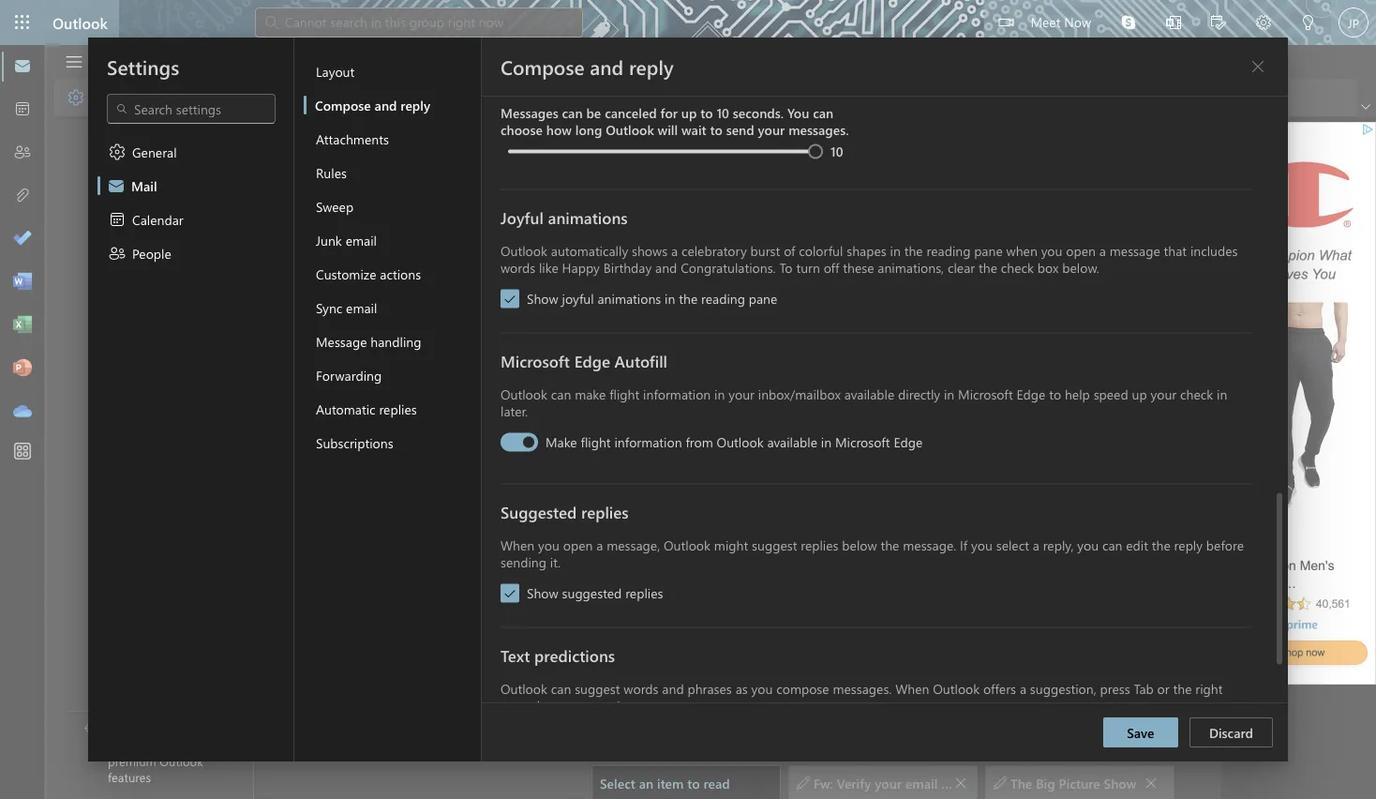 Task type: describe. For each thing, give the bounding box(es) containing it.
mobile®
[[331, 315, 385, 332]]

replies down message,
[[626, 585, 664, 602]]

outlook inside banner
[[53, 12, 108, 32]]

drafts
[[138, 248, 173, 266]]

save
[[1128, 724, 1155, 741]]

box
[[1038, 259, 1059, 277]]

your up "make flight information from outlook available in microsoft edge"
[[729, 385, 755, 403]]

birthday
[[604, 259, 652, 277]]

 tree item
[[68, 201, 219, 238]]

2 vertical spatial microsoft
[[836, 433, 891, 451]]

0 vertical spatial animations
[[548, 207, 628, 229]]

2 vertical spatial edge
[[894, 433, 923, 451]]

 tree item
[[68, 163, 219, 201]]

speed
[[1094, 385, 1129, 403]]

Search settings search field
[[128, 99, 256, 118]]

message
[[316, 332, 367, 350]]

cw for select a conversation option
[[286, 383, 307, 400]]

to left send
[[701, 104, 713, 121]]


[[112, 173, 130, 191]]

2 vertical spatial cloud
[[373, 391, 408, 408]]

suggested
[[562, 585, 622, 602]]

supplier
[[1004, 774, 1054, 791]]

the down congratulations.
[[679, 290, 698, 308]]

compose and reply inside button
[[315, 96, 431, 113]]

microsoft inside outlook can make flight information in your inbox/mailbox available directly in microsoft edge to help speed up your check in later.
[[959, 385, 1014, 403]]

home button
[[93, 45, 157, 74]]

send
[[727, 121, 755, 139]]

meet
[[1031, 13, 1061, 30]]

outlook inside 'when you open a message, outlook might suggest replies below the message. if you select a reply, you can edit the reply before sending it.'
[[664, 536, 711, 554]]

big
[[1037, 774, 1056, 791]]

powerpoint image
[[13, 359, 32, 378]]

shows
[[632, 242, 668, 259]]

5g
[[388, 315, 405, 332]]

email inside reading pane main content
[[906, 774, 938, 791]]

1 member button
[[319, 172, 373, 187]]

reading inside the outlook automatically shows a celebratory burst of colorful shapes in the reading pane when you open a message that includes words like happy birthday and congratulations. to turn off these animations, clear the check box below.
[[927, 242, 971, 259]]


[[108, 244, 127, 263]]

1 vertical spatial animations
[[598, 290, 661, 308]]

clear
[[948, 259, 976, 277]]

can inside 'when you open a message, outlook might suggest replies below the message. if you select a reply, you can edit the reply before sending it.'
[[1103, 536, 1123, 554]]

onedrive image
[[13, 402, 32, 421]]

a left the reply,
[[1033, 536, 1040, 554]]

email inside  send email
[[381, 202, 413, 219]]

tree inside application
[[68, 388, 219, 763]]

show for joyful
[[527, 290, 559, 308]]

meet now
[[1031, 13, 1092, 30]]

 inside  the big picture show 
[[1145, 776, 1158, 789]]

colorful
[[799, 242, 844, 259]]

take
[[872, 475, 898, 493]]

calendar
[[132, 211, 184, 228]]

 for  send email
[[323, 201, 341, 220]]

member
[[332, 172, 373, 187]]

 for  button in the favorites tree item
[[87, 136, 102, 151]]

sync
[[316, 299, 343, 316]]

settings heading
[[107, 53, 179, 80]]

mobile
[[331, 296, 373, 314]]

 button
[[454, 190, 491, 231]]

t-mobile
[[319, 296, 373, 314]]

10 inside the "messages can be canceled for up to 10 seconds. you can choose how long outlook will wait to send your messages."
[[717, 104, 730, 121]]

 for  view settings
[[67, 88, 85, 107]]

cloud watchers
[[319, 372, 413, 390]]

if
[[960, 536, 968, 554]]

 button for the big picture show
[[1139, 770, 1165, 796]]

edge inside outlook can make flight information in your inbox/mailbox available directly in microsoft edge to help speed up your check in later.
[[1017, 385, 1046, 403]]

settings
[[120, 88, 166, 106]]

cw button
[[266, 147, 311, 192]]

be
[[587, 104, 601, 121]]

can for information
[[551, 385, 571, 403]]

item
[[657, 774, 684, 791]]

inbox inside message list section
[[321, 255, 359, 275]]

new
[[344, 391, 369, 408]]

more apps image
[[13, 443, 32, 461]]

replies up message,
[[581, 502, 629, 523]]

 for the
[[994, 776, 1007, 789]]

joyful
[[562, 290, 594, 308]]

check inside the outlook automatically shows a celebratory burst of colorful shapes in the reading pane when you open a message that includes words like happy birthday and congratulations. to turn off these animations, clear the check box below.
[[1001, 259, 1034, 277]]

can for and
[[551, 680, 571, 697]]

behind
[[621, 315, 663, 332]]

settings tab list
[[88, 38, 294, 762]]

can right you
[[813, 104, 834, 121]]

subscriptions button
[[304, 426, 481, 460]]

favorites tree
[[68, 118, 219, 351]]

junk email button
[[304, 223, 481, 257]]

outlook inside premium outlook features
[[160, 753, 203, 769]]

places.
[[828, 475, 868, 493]]

the inside message list no conversations selected list box
[[319, 391, 341, 408]]

replies inside 'when you open a message, outlook might suggest replies below the message. if you select a reply, you can edit the reply before sending it.'
[[801, 536, 839, 554]]

you down suggested
[[538, 536, 560, 554]]

sweep
[[316, 197, 354, 215]]

canceled
[[605, 104, 657, 121]]

cloud for cloud watchers
[[319, 372, 354, 390]]

premium features image
[[84, 723, 98, 737]]

select
[[997, 536, 1030, 554]]

available inside outlook can make flight information in your inbox/mailbox available directly in microsoft edge to help speed up your check in later.
[[845, 385, 895, 403]]

includes
[[1191, 242, 1239, 259]]

messages can be canceled for up to 10 seconds. you can choose how long outlook will wait to send your messages.
[[501, 104, 849, 139]]

the right the "edit"
[[1152, 536, 1171, 554]]

edit
[[1127, 536, 1149, 554]]

information inside outlook can make flight information in your inbox/mailbox available directly in microsoft edge to help speed up your check in later.
[[643, 385, 711, 403]]

predictions
[[535, 645, 615, 667]]


[[64, 52, 84, 72]]

ready
[[522, 391, 555, 408]]

press
[[1101, 680, 1131, 697]]

view inside button
[[171, 51, 200, 68]]

reply inside button
[[401, 96, 431, 113]]

up inside outlook can make flight information in your inbox/mailbox available directly in microsoft edge to help speed up your check in later.
[[1133, 385, 1148, 403]]

a right shows
[[671, 242, 678, 259]]

long
[[576, 121, 602, 139]]

how
[[547, 121, 572, 139]]

items
[[167, 211, 199, 228]]

that
[[1164, 242, 1187, 259]]

-
[[499, 315, 504, 332]]

autofill
[[615, 351, 668, 372]]

left-rail-appbar navigation
[[4, 45, 41, 433]]

rising
[[545, 315, 582, 332]]

now
[[1065, 13, 1092, 30]]

you inside reading pane main content
[[983, 475, 1005, 493]]

1 vertical spatial available
[[768, 433, 818, 451]]

and up be
[[590, 53, 624, 80]]

when inside outlook can suggest words and phrases as you compose messages. when outlook offers a suggestion, press tab or the right arrow key to accept it.
[[896, 680, 930, 697]]

and inside the outlook automatically shows a celebratory burst of colorful shapes in the reading pane when you open a message that includes words like happy birthday and congratulations. to turn off these animations, clear the check box below.
[[656, 259, 677, 277]]

people
[[132, 244, 171, 262]]

automatic replies button
[[304, 392, 481, 426]]

home inside button
[[107, 51, 143, 68]]

burst
[[751, 242, 781, 259]]

can for for
[[562, 104, 583, 121]]

and inside button
[[375, 96, 397, 113]]

for inside the "messages can be canceled for up to 10 seconds. you can choose how long outlook will wait to send your messages."
[[661, 104, 678, 121]]

when you open a message, outlook might suggest replies below the message. if you select a reply, you can edit the reply before sending it.
[[501, 536, 1245, 571]]

pm
[[525, 393, 542, 408]]

 for 1st  button from the bottom of the application containing settings
[[87, 361, 102, 376]]

suggested replies
[[501, 502, 629, 523]]

0 horizontal spatial microsoft
[[501, 351, 570, 372]]

tab list containing home
[[93, 45, 270, 74]]

a inside outlook can suggest words and phrases as you compose messages. when outlook offers a suggestion, press tab or the right arrow key to accept it.
[[1020, 680, 1027, 697]]

words inside the outlook automatically shows a celebratory burst of colorful shapes in the reading pane when you open a message that includes words like happy birthday and congratulations. to turn off these animations, clear the check box below.
[[501, 259, 536, 277]]

it. for suggest
[[617, 697, 628, 715]]

 fw: verify your email for coupa supplier portal
[[797, 774, 1093, 791]]

compose and reply button
[[304, 88, 481, 122]]

to inside outlook can make flight information in your inbox/mailbox available directly in microsoft edge to help speed up your check in later.
[[1050, 385, 1062, 403]]

make
[[546, 433, 577, 451]]

compose inside tab panel
[[501, 53, 585, 80]]

celebratory
[[682, 242, 747, 259]]

 for fw:
[[797, 776, 810, 789]]

t mobile image
[[281, 300, 311, 330]]

home inside message list no conversations selected list box
[[408, 315, 444, 332]]

1 horizontal spatial for
[[942, 774, 959, 791]]

make
[[575, 385, 606, 403]]

view button
[[157, 45, 214, 74]]

0 horizontal spatial pane
[[749, 290, 778, 308]]

flight inside outlook can make flight information in your inbox/mailbox available directly in microsoft edge to help speed up your check in later.
[[610, 385, 640, 403]]

you right the if
[[972, 536, 993, 554]]

12:01
[[498, 393, 522, 408]]

1 vertical spatial information
[[615, 433, 682, 451]]

 button for fw: verify your email for coupa supplier portal
[[955, 770, 968, 796]]

rates
[[585, 315, 618, 332]]

to right the wait
[[710, 121, 723, 139]]

 calendar
[[108, 210, 184, 229]]

with
[[954, 475, 980, 493]]

from
[[686, 433, 714, 451]]

reply inside 'when you open a message, outlook might suggest replies below the message. if you select a reply, you can edit the reply before sending it.'
[[1175, 536, 1203, 554]]

 the big picture show 
[[994, 774, 1158, 791]]

right
[[1196, 680, 1223, 697]]

group
[[470, 391, 506, 408]]

suggest inside 'when you open a message, outlook might suggest replies below the message. if you select a reply, you can edit the reply before sending it.'
[[752, 536, 798, 554]]

 drafts
[[112, 248, 173, 266]]

1 vertical spatial 10
[[831, 143, 844, 160]]

these
[[843, 259, 875, 277]]

cloud watchers image for cw popup button
[[266, 147, 311, 192]]

your inside reading pane main content
[[875, 774, 902, 791]]

suggested
[[501, 502, 577, 523]]

cloud watchers 1 member
[[323, 147, 433, 187]]

show for suggested
[[527, 585, 559, 602]]



Task type: locate. For each thing, give the bounding box(es) containing it.
cloud watchers image
[[266, 147, 311, 192], [281, 377, 311, 407]]

view up search settings search box
[[171, 51, 200, 68]]

watchers for cloud watchers 1 member
[[368, 147, 433, 169]]

1 vertical spatial words
[[624, 680, 659, 697]]

message
[[1110, 242, 1161, 259]]

word image
[[13, 273, 32, 292]]

t- right t
[[319, 296, 331, 314]]

1 horizontal spatial check
[[1181, 385, 1214, 403]]

information
[[643, 385, 711, 403], [615, 433, 682, 451]]

a left message
[[1100, 242, 1107, 259]]

 for  sent items
[[112, 210, 130, 229]]


[[67, 88, 85, 107], [108, 143, 127, 161]]

up right speed
[[1133, 385, 1148, 403]]

1 vertical spatial 
[[504, 587, 517, 600]]

0 vertical spatial show
[[527, 290, 559, 308]]

your right verify at the bottom right
[[875, 774, 902, 791]]

1 t- from the top
[[319, 296, 331, 314]]

compose and reply tab panel
[[482, 5, 1289, 799]]

dialog containing settings
[[0, 0, 1377, 799]]

compose and reply
[[501, 53, 674, 80], [315, 96, 431, 113]]

when
[[501, 536, 535, 554], [896, 680, 930, 697]]

cloud for cloud watchers 1 member
[[323, 147, 364, 169]]

free.
[[1030, 475, 1056, 493]]

cw for cw popup button
[[277, 159, 301, 180]]

1 horizontal spatial it.
[[617, 697, 628, 715]]

send
[[349, 202, 378, 219]]

outlook banner
[[0, 0, 1377, 45]]

reading pane main content
[[584, 117, 1222, 799]]

 button up ""
[[78, 126, 110, 160]]

0 horizontal spatial home
[[107, 51, 143, 68]]

calendar image
[[13, 100, 32, 119]]

 inside compose and reply tab panel
[[1251, 59, 1266, 74]]

0 vertical spatial 
[[87, 136, 102, 151]]

when inside 'when you open a message, outlook might suggest replies below the message. if you select a reply, you can edit the reply before sending it.'
[[501, 536, 535, 554]]

1 vertical spatial watchers
[[357, 372, 413, 390]]

0 vertical spatial compose
[[501, 53, 585, 80]]

suggest down predictions on the bottom of the page
[[575, 680, 620, 697]]

fw:
[[814, 774, 834, 791]]

 up junk
[[323, 201, 341, 220]]

the right or
[[1174, 680, 1192, 697]]

edge
[[575, 351, 611, 372], [1017, 385, 1046, 403], [894, 433, 923, 451]]

for left the wait
[[661, 104, 678, 121]]

tree
[[68, 388, 219, 763]]

for left coupa
[[942, 774, 959, 791]]

and inside outlook can suggest words and phrases as you compose messages. when outlook offers a suggestion, press tab or the right arrow key to accept it.
[[662, 680, 684, 697]]

to do image
[[13, 230, 32, 249]]

turn
[[797, 259, 820, 277]]

joyful animations element
[[501, 242, 1253, 309]]

to inside button
[[688, 774, 700, 791]]

layout button
[[304, 54, 481, 88]]

cloud down the cloud watchers
[[373, 391, 408, 408]]

message list section
[[255, 125, 663, 798]]

1 vertical spatial messages.
[[833, 680, 892, 697]]

discard button
[[1190, 717, 1274, 747]]

1 vertical spatial t-
[[319, 315, 331, 332]]

ad right right
[[1231, 688, 1243, 701]]

actions
[[380, 265, 421, 282]]

the right shapes
[[905, 242, 924, 259]]

open
[[1067, 242, 1096, 259], [563, 536, 593, 554]]

you're
[[750, 475, 786, 493]]

leave
[[508, 315, 542, 332]]

outlook automatically shows a celebratory burst of colorful shapes in the reading pane when you open a message that includes words like happy birthday and congratulations. to turn off these animations, clear the check box below.
[[501, 242, 1239, 277]]

messages. right 'compose'
[[833, 680, 892, 697]]

0 horizontal spatial the
[[319, 391, 341, 408]]

messages. inside the "messages can be canceled for up to 10 seconds. you can choose how long outlook will wait to send your messages."
[[789, 121, 849, 139]]

0 horizontal spatial check
[[1001, 259, 1034, 277]]

1 vertical spatial check
[[1181, 385, 1214, 403]]

watchers for cloud watchers
[[357, 372, 413, 390]]

 inside suggested replies element
[[504, 587, 517, 600]]

2 horizontal spatial edge
[[1017, 385, 1046, 403]]

help
[[1065, 385, 1091, 403]]

show inside reading pane main content
[[1104, 774, 1137, 791]]

0 horizontal spatial it.
[[550, 554, 561, 571]]

cloud watchers image left automatic
[[281, 377, 311, 407]]

and up the show joyful animations in the reading pane
[[656, 259, 677, 277]]

cloud watchers image for select a conversation option
[[281, 377, 311, 407]]

reply,
[[1044, 536, 1074, 554]]

0 vertical spatial words
[[501, 259, 536, 277]]

0 vertical spatial cloud
[[323, 147, 364, 169]]

messages. inside outlook can suggest words and phrases as you compose messages. when outlook offers a suggestion, press tab or the right arrow key to accept it.
[[833, 680, 892, 697]]

of
[[784, 242, 796, 259]]

 down ''
[[67, 88, 85, 107]]

compose down layout
[[315, 96, 371, 113]]

home
[[107, 51, 143, 68], [408, 315, 444, 332]]

1 vertical spatial suggest
[[575, 680, 620, 697]]

microsoft right directly
[[959, 385, 1014, 403]]

animations up automatically
[[548, 207, 628, 229]]

show down sending on the left of page
[[527, 585, 559, 602]]

open right box
[[1067, 242, 1096, 259]]

you
[[1042, 242, 1063, 259], [983, 475, 1005, 493], [538, 536, 560, 554], [972, 536, 993, 554], [1078, 536, 1099, 554], [752, 680, 773, 697]]

the left big
[[1011, 774, 1033, 791]]

a
[[671, 242, 678, 259], [1100, 242, 1107, 259], [597, 536, 603, 554], [1033, 536, 1040, 554], [1020, 680, 1027, 697]]

sending
[[501, 554, 547, 571]]

2  from the top
[[504, 587, 517, 600]]

t- down t-mobile
[[319, 315, 331, 332]]

suggest inside outlook can suggest words and phrases as you compose messages. when outlook offers a suggestion, press tab or the right arrow key to accept it.
[[575, 680, 620, 697]]

inbox inside  inbox
[[138, 173, 170, 191]]

pane left 'when'
[[975, 242, 1003, 259]]

application containing settings
[[0, 0, 1377, 799]]

2 horizontal spatial  button
[[1244, 52, 1274, 82]]

outlook inside outlook can make flight information in your inbox/mailbox available directly in microsoft edge to help speed up your check in later.
[[501, 385, 548, 403]]

0 vertical spatial inbox
[[138, 173, 170, 191]]

 inside message list section
[[323, 201, 341, 220]]

it. for open
[[550, 554, 561, 571]]

1 vertical spatial pane
[[749, 290, 778, 308]]

0 vertical spatial microsoft
[[501, 351, 570, 372]]

favorites tree item
[[68, 126, 219, 163]]

 button right powerpoint icon
[[78, 351, 110, 385]]

replies down forwarding button
[[379, 400, 417, 417]]

customize actions
[[316, 265, 421, 282]]

show inside joyful animations element
[[527, 290, 559, 308]]

can inside outlook can suggest words and phrases as you compose messages. when outlook offers a suggestion, press tab or the right arrow key to accept it.
[[551, 680, 571, 697]]

 left 'sent'
[[112, 210, 130, 229]]

1 horizontal spatial compose and reply
[[501, 53, 674, 80]]

 for joyful animations
[[504, 293, 517, 306]]

cloud up the 1 member popup button
[[323, 147, 364, 169]]

going
[[790, 475, 825, 493]]

suggest right might
[[752, 536, 798, 554]]

to left help
[[1050, 385, 1062, 403]]

junk
[[316, 231, 342, 249]]

ad inside message list no conversations selected list box
[[501, 299, 513, 311]]

is
[[509, 391, 519, 408]]

select
[[600, 774, 636, 791]]

0 vertical spatial  button
[[78, 126, 110, 160]]

 inside favorites tree item
[[87, 136, 102, 151]]

 for suggested replies
[[504, 587, 517, 600]]

0 vertical spatial check
[[1001, 259, 1034, 277]]

0 vertical spatial it.
[[550, 554, 561, 571]]

1 horizontal spatial suggest
[[752, 536, 798, 554]]

0 vertical spatial home
[[107, 51, 143, 68]]

0 vertical spatial ad
[[501, 299, 513, 311]]

message handling button
[[304, 325, 481, 358]]

 left fw:
[[797, 776, 810, 789]]

1 vertical spatial cw
[[286, 383, 307, 400]]

layout
[[316, 62, 355, 80]]

0 horizontal spatial words
[[501, 259, 536, 277]]

your right send
[[758, 121, 785, 139]]

 left favorites
[[87, 136, 102, 151]]

text
[[501, 645, 530, 667]]

1 vertical spatial cloud watchers image
[[281, 377, 311, 407]]

cloud inside cloud watchers 1 member
[[323, 147, 364, 169]]

0 horizontal spatial edge
[[575, 351, 611, 372]]

premium outlook features button
[[68, 710, 254, 799]]

0 vertical spatial the
[[319, 391, 341, 408]]

 view settings
[[67, 88, 166, 107]]

0 horizontal spatial 10
[[717, 104, 730, 121]]

1 horizontal spatial 
[[108, 143, 127, 161]]

 down sending on the left of page
[[504, 587, 517, 600]]

1 vertical spatial reply
[[401, 96, 431, 113]]

1 horizontal spatial open
[[1067, 242, 1096, 259]]

1 horizontal spatial reply
[[629, 53, 674, 80]]

0 vertical spatial up
[[682, 104, 697, 121]]

watchers up sweep 'button'
[[368, 147, 433, 169]]

animations up behind
[[598, 290, 661, 308]]

0 vertical spatial view
[[171, 51, 200, 68]]

home up  view settings on the left
[[107, 51, 143, 68]]

1  from the top
[[87, 136, 102, 151]]

 for fw: verify your email for coupa supplier portal  button
[[955, 776, 968, 789]]

to
[[701, 104, 713, 121], [710, 121, 723, 139], [1050, 385, 1062, 403], [560, 697, 572, 715], [688, 774, 700, 791]]

choose
[[501, 121, 543, 139]]

message list no conversations selected list box
[[255, 287, 663, 798]]

show right picture
[[1104, 774, 1137, 791]]

10
[[717, 104, 730, 121], [831, 143, 844, 160]]

you inside the outlook automatically shows a celebratory burst of colorful shapes in the reading pane when you open a message that includes words like happy birthday and congratulations. to turn off these animations, clear the check box below.
[[1042, 242, 1063, 259]]

directly
[[899, 385, 941, 403]]

sent
[[138, 211, 164, 228]]

flight right make at the left of the page
[[610, 385, 640, 403]]

attachments button
[[304, 122, 481, 156]]

2 vertical spatial show
[[1104, 774, 1137, 791]]

document
[[0, 0, 1377, 799]]

edge left help
[[1017, 385, 1046, 403]]

rules
[[316, 164, 347, 181]]

0 vertical spatial suggest
[[752, 536, 798, 554]]

reply down layout button
[[401, 96, 431, 113]]

0 vertical spatial 
[[67, 88, 85, 107]]

Select a conversation checkbox
[[281, 377, 319, 407]]

dialog
[[0, 0, 1377, 799]]

check left box
[[1001, 259, 1034, 277]]

0 vertical spatial 
[[504, 293, 517, 306]]

tab list
[[93, 45, 270, 74]]

available up going
[[768, 433, 818, 451]]

a left message,
[[597, 536, 603, 554]]

 inside settings tab list
[[108, 143, 127, 161]]

 up - at the left
[[504, 293, 517, 306]]

the inside reading pane main content
[[1011, 774, 1033, 791]]

can left be
[[562, 104, 583, 121]]

 button inside favorites tree item
[[78, 126, 110, 160]]

tab
[[1134, 680, 1154, 697]]

features
[[108, 769, 151, 785]]

0 horizontal spatial compose
[[315, 96, 371, 113]]

cw left automatic
[[286, 383, 307, 400]]

2 horizontal spatial for
[[1009, 475, 1026, 493]]

0 vertical spatial cloud watchers image
[[266, 147, 311, 192]]

2 horizontal spatial reply
[[1175, 536, 1203, 554]]

select an item to read button
[[592, 765, 781, 799]]

forwarding
[[316, 366, 382, 384]]

show inside suggested replies element
[[527, 585, 559, 602]]

it. inside outlook can suggest words and phrases as you compose messages. when outlook offers a suggestion, press tab or the right arrow key to accept it.
[[617, 697, 628, 715]]

up inside the "messages can be canceled for up to 10 seconds. you can choose how long outlook will wait to send your messages."
[[682, 104, 697, 121]]

shapes
[[847, 242, 887, 259]]

1 horizontal spatial home
[[408, 315, 444, 332]]

you inside outlook can suggest words and phrases as you compose messages. when outlook offers a suggestion, press tab or the right arrow key to accept it.
[[752, 680, 773, 697]]

you right the reply,
[[1078, 536, 1099, 554]]

1 vertical spatial cloud
[[319, 372, 354, 390]]

 button
[[538, 253, 565, 279]]

sync email button
[[304, 291, 481, 325]]

view left settings
[[89, 88, 117, 106]]

outlook inside reading pane main content
[[902, 475, 950, 493]]

replies inside button
[[379, 400, 417, 417]]

 for the right  button
[[1251, 59, 1266, 74]]

open inside the outlook automatically shows a celebratory burst of colorful shapes in the reading pane when you open a message that includes words like happy birthday and congratulations. to turn off these animations, clear the check box below.
[[1067, 242, 1096, 259]]

the right below
[[881, 536, 900, 554]]

1 horizontal spatial ad
[[1231, 688, 1243, 701]]

inbox down the "general"
[[138, 173, 170, 191]]

reading down congratulations.
[[702, 290, 746, 308]]

can down text predictions
[[551, 680, 571, 697]]

1 vertical spatial the
[[1011, 774, 1033, 791]]

the
[[319, 391, 341, 408], [1011, 774, 1033, 791]]

0 vertical spatial t-
[[319, 296, 331, 314]]

microsoft down outlook can make flight information in your inbox/mailbox available directly in microsoft edge to help speed up your check in later.
[[836, 433, 891, 451]]

words inside outlook can suggest words and phrases as you compose messages. when outlook offers a suggestion, press tab or the right arrow key to accept it.
[[624, 680, 659, 697]]

 inside  the big picture show 
[[994, 776, 1007, 789]]

message.
[[903, 536, 957, 554]]

1 vertical spatial it.
[[617, 697, 628, 715]]

and down layout button
[[375, 96, 397, 113]]

t- for mobile®
[[319, 315, 331, 332]]

suggested replies element
[[501, 536, 1253, 603]]

0 vertical spatial when
[[501, 536, 535, 554]]

1 vertical spatial compose
[[315, 96, 371, 113]]

home right 5g
[[408, 315, 444, 332]]

people image
[[13, 143, 32, 162]]

outlook inside the "messages can be canceled for up to 10 seconds. you can choose how long outlook will wait to send your messages."
[[606, 121, 654, 139]]

the left new
[[319, 391, 341, 408]]

0 vertical spatial edge
[[575, 351, 611, 372]]

cw inside select a conversation option
[[286, 383, 307, 400]]

edge up make at the left of the page
[[575, 351, 611, 372]]

read
[[704, 774, 730, 791]]

save button
[[1104, 717, 1179, 747]]

like
[[539, 259, 559, 277]]

it. inside 'when you open a message, outlook might suggest replies below the message. if you select a reply, you can edit the reply before sending it.'
[[550, 554, 561, 571]]

1 vertical spatial home
[[408, 315, 444, 332]]

your inside the "messages can be canceled for up to 10 seconds. you can choose how long outlook will wait to send your messages."
[[758, 121, 785, 139]]

view
[[171, 51, 200, 68], [89, 88, 117, 106]]

to
[[780, 259, 793, 277]]

compose and reply up be
[[501, 53, 674, 80]]

1 vertical spatial edge
[[1017, 385, 1046, 403]]

1  button from the top
[[78, 126, 110, 160]]

0 vertical spatial messages.
[[789, 121, 849, 139]]

compose inside button
[[315, 96, 371, 113]]

sync email
[[316, 299, 377, 316]]

open down suggested replies
[[563, 536, 593, 554]]

words right accept
[[624, 680, 659, 697]]

t- for mobile
[[319, 296, 331, 314]]

1 horizontal spatial reading
[[927, 242, 971, 259]]

can left the "edit"
[[1103, 536, 1123, 554]]

0 vertical spatial 10
[[717, 104, 730, 121]]

suggestion,
[[1031, 680, 1097, 697]]

view inside  view settings
[[89, 88, 117, 106]]

inbox/mailbox
[[759, 385, 841, 403]]

you right as
[[752, 680, 773, 697]]

0 vertical spatial for
[[661, 104, 678, 121]]

 inside joyful animations element
[[504, 293, 517, 306]]

1 horizontal spatial words
[[624, 680, 659, 697]]

key
[[537, 697, 557, 715]]

compose and reply down layout button
[[315, 96, 431, 113]]

0 vertical spatial cw
[[277, 159, 301, 180]]

it.
[[550, 554, 561, 571], [617, 697, 628, 715]]

cloud up new
[[319, 372, 354, 390]]

and left 'phrases'
[[662, 680, 684, 697]]

0 horizontal spatial available
[[768, 433, 818, 451]]

in inside the outlook automatically shows a celebratory burst of colorful shapes in the reading pane when you open a message that includes words like happy birthday and congratulations. to turn off these animations, clear the check box below.
[[891, 242, 901, 259]]

the inside outlook can suggest words and phrases as you compose messages. when outlook offers a suggestion, press tab or the right arrow key to accept it.
[[1174, 680, 1192, 697]]

1 horizontal spatial 
[[323, 201, 341, 220]]

check right speed
[[1181, 385, 1214, 403]]

 inbox
[[112, 173, 170, 191]]

0 horizontal spatial view
[[89, 88, 117, 106]]

1 vertical spatial flight
[[581, 433, 611, 451]]

compose and reply heading
[[501, 53, 674, 80]]


[[115, 102, 128, 115]]

subscriptions
[[316, 434, 394, 451]]

replies left below
[[801, 536, 839, 554]]

watchers left group
[[411, 391, 466, 408]]

0 vertical spatial pane
[[975, 242, 1003, 259]]

wait
[[682, 121, 707, 139]]

application
[[0, 0, 1377, 799]]

layout group
[[302, 79, 487, 113]]

cloud watchers image inside message list no conversations selected list box
[[281, 377, 311, 407]]

available left directly
[[845, 385, 895, 403]]

1 vertical spatial reading
[[702, 290, 746, 308]]

up right will
[[682, 104, 697, 121]]

it. right sending on the left of page
[[550, 554, 561, 571]]

1 horizontal spatial 
[[1145, 776, 1158, 789]]

 tree item
[[68, 238, 219, 276]]

1 vertical spatial 
[[108, 143, 127, 161]]

2  from the top
[[87, 361, 102, 376]]

0 horizontal spatial  button
[[955, 770, 968, 796]]

0 horizontal spatial for
[[661, 104, 678, 121]]

microsoft up ready
[[501, 351, 570, 372]]

text predictions
[[501, 645, 615, 667]]

2 t- from the top
[[319, 315, 331, 332]]

the right clear at the top of page
[[979, 259, 998, 277]]

it. right accept
[[617, 697, 628, 715]]

mail image
[[13, 57, 32, 76]]


[[112, 248, 130, 266]]

1 vertical spatial microsoft
[[959, 385, 1014, 403]]

1 horizontal spatial view
[[171, 51, 200, 68]]

you right 'when'
[[1042, 242, 1063, 259]]

document containing settings
[[0, 0, 1377, 799]]

1 vertical spatial view
[[89, 88, 117, 106]]

check inside outlook can make flight information in your inbox/mailbox available directly in microsoft edge to help speed up your check in later.
[[1181, 385, 1214, 403]]

to inside outlook can suggest words and phrases as you compose messages. when outlook offers a suggestion, press tab or the right arrow key to accept it.
[[560, 697, 572, 715]]

compose
[[777, 680, 830, 697]]

for left "free."
[[1009, 475, 1026, 493]]

customize
[[316, 265, 377, 282]]

2 vertical spatial for
[[942, 774, 959, 791]]

ad up - at the left
[[501, 299, 513, 311]]

1 horizontal spatial up
[[1133, 385, 1148, 403]]

1  from the left
[[797, 776, 810, 789]]

0 horizontal spatial 
[[797, 776, 810, 789]]

2  from the left
[[994, 776, 1007, 789]]

 inside the  fw: verify your email for coupa supplier portal
[[797, 776, 810, 789]]

reading left 'when'
[[927, 242, 971, 259]]

edge up you're going places. take outlook with you for free.
[[894, 433, 923, 451]]

 for 
[[108, 143, 127, 161]]

excel image
[[13, 316, 32, 335]]

cw inside popup button
[[277, 159, 301, 180]]

 right powerpoint icon
[[87, 361, 102, 376]]

 people
[[108, 244, 171, 263]]

2 horizontal spatial microsoft
[[959, 385, 1014, 403]]

 send email
[[323, 201, 413, 220]]

 inside tree item
[[112, 210, 130, 229]]

2 horizontal spatial 
[[1251, 59, 1266, 74]]

1  from the top
[[504, 293, 517, 306]]

outlook can make flight information in your inbox/mailbox available directly in microsoft edge to help speed up your check in later.
[[501, 385, 1228, 420]]

0 vertical spatial reply
[[629, 53, 674, 80]]

outlook inside the outlook automatically shows a celebratory burst of colorful shapes in the reading pane when you open a message that includes words like happy birthday and congratulations. to turn off these animations, clear the check box below.
[[501, 242, 548, 259]]

customize actions button
[[304, 257, 481, 291]]

pane inside the outlook automatically shows a celebratory burst of colorful shapes in the reading pane when you open a message that includes words like happy birthday and congratulations. to turn off these animations, clear the check box below.
[[975, 242, 1003, 259]]

files image
[[13, 187, 32, 205]]

2  button from the top
[[78, 351, 110, 385]]

your right speed
[[1151, 385, 1177, 403]]

premium
[[108, 753, 156, 769]]

 up 
[[108, 143, 127, 161]]

1 vertical spatial open
[[563, 536, 593, 554]]

suggest
[[752, 536, 798, 554], [575, 680, 620, 697]]


[[797, 776, 810, 789], [994, 776, 1007, 789]]

when left offers
[[896, 680, 930, 697]]

1 horizontal spatial microsoft
[[836, 433, 891, 451]]

cw left the 1
[[277, 159, 301, 180]]

below
[[843, 536, 877, 554]]

words left the like
[[501, 259, 536, 277]]

can inside outlook can make flight information in your inbox/mailbox available directly in microsoft edge to help speed up your check in later.
[[551, 385, 571, 403]]

show up leave
[[527, 290, 559, 308]]

1 vertical spatial 
[[87, 361, 102, 376]]

microsoft edge autofill element
[[501, 385, 1253, 460]]

0 horizontal spatial compose and reply
[[315, 96, 431, 113]]

email
[[381, 202, 413, 219], [346, 231, 377, 249], [346, 299, 377, 316], [906, 774, 938, 791]]

0 horizontal spatial 
[[67, 88, 85, 107]]

2 vertical spatial watchers
[[411, 391, 466, 408]]

sweep button
[[304, 189, 481, 223]]

pane down congratulations.
[[749, 290, 778, 308]]

reply left the before
[[1175, 536, 1203, 554]]

information left from
[[615, 433, 682, 451]]

watchers inside cloud watchers 1 member
[[368, 147, 433, 169]]

to left read
[[688, 774, 700, 791]]

settings
[[107, 53, 179, 80]]

you right the with
[[983, 475, 1005, 493]]

0 vertical spatial open
[[1067, 242, 1096, 259]]

0 horizontal spatial open
[[563, 536, 593, 554]]

compose and reply inside tab panel
[[501, 53, 674, 80]]

open inside 'when you open a message, outlook might suggest replies below the message. if you select a reply, you can edit the reply before sending it.'
[[563, 536, 593, 554]]



Task type: vqa. For each thing, say whether or not it's contained in the screenshot.
condition to the top
no



